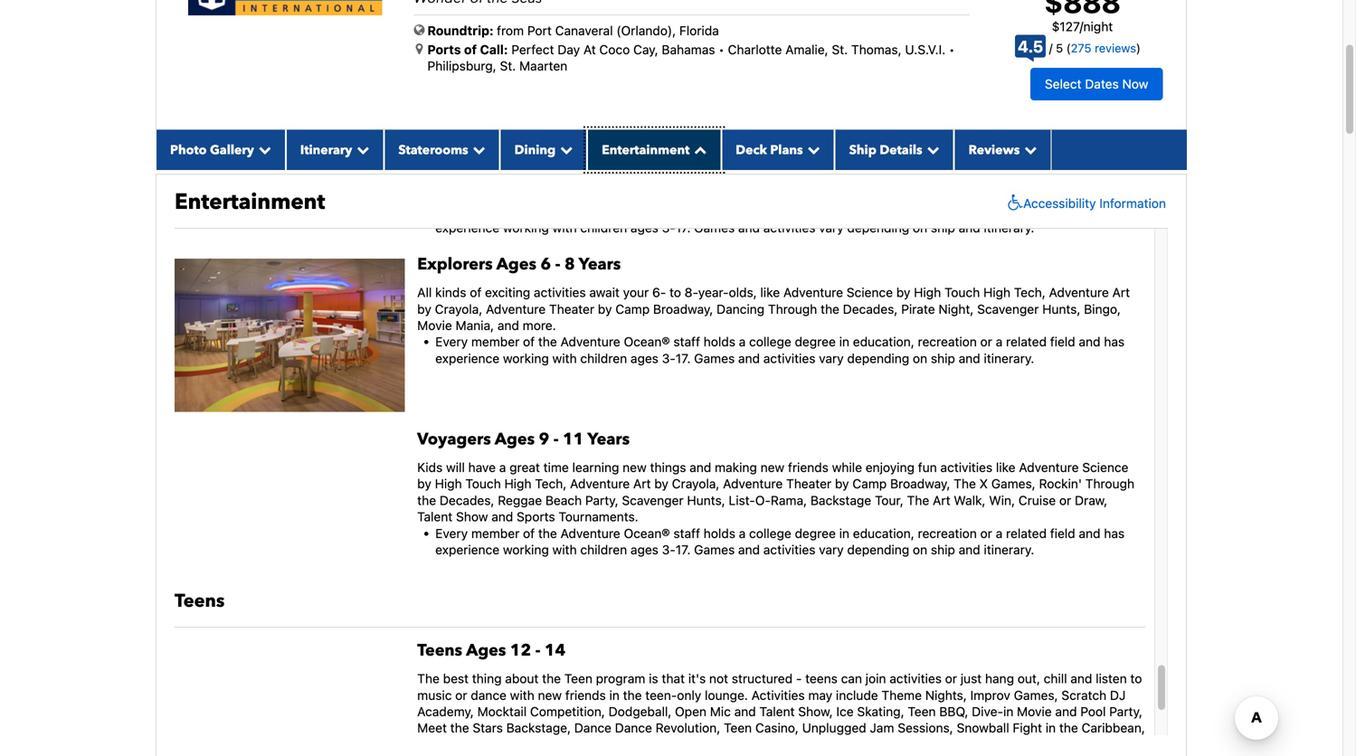 Task type: vqa. For each thing, say whether or not it's contained in the screenshot.
the December
no



Task type: describe. For each thing, give the bounding box(es) containing it.
activities down dancing
[[763, 351, 816, 366]]

science
[[1024, 138, 1069, 153]]

enjoying
[[866, 460, 915, 475]]

movie inside the best thing about the teen program is that it's not structured - teens can join activities or just hang out, chill and listen to music or dance with new friends in the teen-only lounge. activities may include theme nights, improv games, scratch dj academy, mocktail competition, dodgeball, open mic and talent show, ice skating, teen bbq, dive-in movie and pool party, meet the stars backstage, dance dance revolution, teen casino, unplugged jam sessions, snowball fight in the caribbean, and climbing competition.
[[1017, 704, 1052, 719]]

making
[[715, 460, 757, 475]]

all
[[417, 285, 432, 300]]

activities down potty-
[[803, 171, 855, 186]]

and down science,
[[959, 220, 980, 235]]

vary inside aquanauts' time onboard is not only fun, but educational too, as kids learn about local customs, do cool science experiments and make great new friends. to participate, children must be fully potty-trained and 3 years of age as of the first day of the cruise. (no pull-ups or diapers, please.) your aquanaut may enjoy activities such as adventure science, adventure art by crayola, sail into storytime, adventure theater by camp broadway, and more. every member of the adventure ocean® staff holds a college degree in education, recreation or a related field and has experience working with children ages 3-17. games and activities vary depending on ship and itinerary.
[[819, 220, 844, 235]]

broadway, inside kids will have a great time learning new things and making new friends while enjoying fun activities like adventure science by high touch high tech, adventure art by crayola, adventure theater by camp broadway, the x games, rockin' through the decades, reggae beach party, scavenger hunts, list-o-rama, backstage tour, the art walk, win, cruise or draw, talent show and sports tournaments. every member of the adventure ocean® staff holds a college degree in education, recreation or a related field and has experience working with children ages 3-17. games and activities vary depending on ship and itinerary.
[[890, 477, 950, 491]]

children inside kids will have a great time learning new things and making new friends while enjoying fun activities like adventure science by high touch high tech, adventure art by crayola, adventure theater by camp broadway, the x games, rockin' through the decades, reggae beach party, scavenger hunts, list-o-rama, backstage tour, the art walk, win, cruise or draw, talent show and sports tournaments. every member of the adventure ocean® staff holds a college degree in education, recreation or a related field and has experience working with children ages 3-17. games and activities vary depending on ship and itinerary.
[[580, 542, 627, 557]]

deck plans
[[736, 141, 803, 159]]

every inside kids will have a great time learning new things and making new friends while enjoying fun activities like adventure science by high touch high tech, adventure art by crayola, adventure theater by camp broadway, the x games, rockin' through the decades, reggae beach party, scavenger hunts, list-o-rama, backstage tour, the art walk, win, cruise or draw, talent show and sports tournaments. every member of the adventure ocean® staff holds a college degree in education, recreation or a related field and has experience working with children ages 3-17. games and activities vary depending on ship and itinerary.
[[435, 526, 468, 541]]

only inside aquanauts' time onboard is not only fun, but educational too, as kids learn about local customs, do cool science experiments and make great new friends. to participate, children must be fully potty-trained and 3 years of age as of the first day of the cruise. (no pull-ups or diapers, please.) your aquanaut may enjoy activities such as adventure science, adventure art by crayola, sail into storytime, adventure theater by camp broadway, and more. every member of the adventure ocean® staff holds a college degree in education, recreation or a related field and has experience working with children ages 3-17. games and activities vary depending on ship and itinerary.
[[603, 138, 627, 153]]

related inside kids will have a great time learning new things and making new friends while enjoying fun activities like adventure science by high touch high tech, adventure art by crayola, adventure theater by camp broadway, the x games, rockin' through the decades, reggae beach party, scavenger hunts, list-o-rama, backstage tour, the art walk, win, cruise or draw, talent show and sports tournaments. every member of the adventure ocean® staff holds a college degree in education, recreation or a related field and has experience working with children ages 3-17. games and activities vary depending on ship and itinerary.
[[1006, 526, 1047, 541]]

competition.
[[497, 737, 572, 752]]

u.s.v.i.
[[905, 42, 946, 57]]

rama,
[[771, 493, 807, 508]]

on inside kids will have a great time learning new things and making new friends while enjoying fun activities like adventure science by high touch high tech, adventure art by crayola, adventure theater by camp broadway, the x games, rockin' through the decades, reggae beach party, scavenger hunts, list-o-rama, backstage tour, the art walk, win, cruise or draw, talent show and sports tournaments. every member of the adventure ocean® staff holds a college degree in education, recreation or a related field and has experience working with children ages 3-17. games and activities vary depending on ship and itinerary.
[[913, 542, 927, 557]]

ocean® inside aquanauts' time onboard is not only fun, but educational too, as kids learn about local customs, do cool science experiments and make great new friends. to participate, children must be fully potty-trained and 3 years of age as of the first day of the cruise. (no pull-ups or diapers, please.) your aquanaut may enjoy activities such as adventure science, adventure art by crayola, sail into storytime, adventure theater by camp broadway, and more. every member of the adventure ocean® staff holds a college degree in education, recreation or a related field and has experience working with children ages 3-17. games and activities vary depending on ship and itinerary.
[[624, 204, 670, 219]]

0 horizontal spatial entertainment
[[175, 187, 325, 217]]

and down meet
[[417, 737, 439, 752]]

may inside the best thing about the teen program is that it's not structured - teens can join activities or just hang out, chill and listen to music or dance with new friends in the teen-only lounge. activities may include theme nights, improv games, scratch dj academy, mocktail competition, dodgeball, open mic and talent show, ice skating, teen bbq, dive-in movie and pool party, meet the stars backstage, dance dance revolution, teen casino, unplugged jam sessions, snowball fight in the caribbean, and climbing competition.
[[808, 688, 833, 703]]

has inside the all kinds of exciting activities await your 6- to 8-year-olds, like adventure science by high touch high tech, adventure art by crayola, adventure theater by camp broadway, dancing through the decades, pirate night, scavenger hunts, bingo, movie mania, and more. every member of the adventure ocean® staff holds a college degree in education, recreation or a related field and has experience working with children ages 3-17. games and activities vary depending on ship and itinerary.
[[1104, 334, 1125, 349]]

exciting
[[485, 285, 530, 300]]

adventure up rockin'
[[1019, 460, 1079, 475]]

theater inside kids will have a great time learning new things and making new friends while enjoying fun activities like adventure science by high touch high tech, adventure art by crayola, adventure theater by camp broadway, the x games, rockin' through the decades, reggae beach party, scavenger hunts, list-o-rama, backstage tour, the art walk, win, cruise or draw, talent show and sports tournaments. every member of the adventure ocean® staff holds a college degree in education, recreation or a related field and has experience working with children ages 3-17. games and activities vary depending on ship and itinerary.
[[786, 477, 832, 491]]

education, inside the all kinds of exciting activities await your 6- to 8-year-olds, like adventure science by high touch high tech, adventure art by crayola, adventure theater by camp broadway, dancing through the decades, pirate night, scavenger hunts, bingo, movie mania, and more. every member of the adventure ocean® staff holds a college degree in education, recreation or a related field and has experience working with children ages 3-17. games and activities vary depending on ship and itinerary.
[[853, 334, 914, 349]]

ocean® inside the all kinds of exciting activities await your 6- to 8-year-olds, like adventure science by high touch high tech, adventure art by crayola, adventure theater by camp broadway, dancing through the decades, pirate night, scavenger hunts, bingo, movie mania, and more. every member of the adventure ocean® staff holds a college degree in education, recreation or a related field and has experience working with children ages 3-17. games and activities vary depending on ship and itinerary.
[[624, 334, 670, 349]]

it's
[[688, 671, 706, 686]]

itinerary. inside kids will have a great time learning new things and making new friends while enjoying fun activities like adventure science by high touch high tech, adventure art by crayola, adventure theater by camp broadway, the x games, rockin' through the decades, reggae beach party, scavenger hunts, list-o-rama, backstage tour, the art walk, win, cruise or draw, talent show and sports tournaments. every member of the adventure ocean® staff holds a college degree in education, recreation or a related field and has experience working with children ages 3-17. games and activities vary depending on ship and itinerary.
[[984, 542, 1034, 557]]

- for 14
[[535, 640, 541, 662]]

on inside aquanauts' time onboard is not only fun, but educational too, as kids learn about local customs, do cool science experiments and make great new friends. to participate, children must be fully potty-trained and 3 years of age as of the first day of the cruise. (no pull-ups or diapers, please.) your aquanaut may enjoy activities such as adventure science, adventure art by crayola, sail into storytime, adventure theater by camp broadway, and more. every member of the adventure ocean® staff holds a college degree in education, recreation or a related field and has experience working with children ages 3-17. games and activities vary depending on ship and itinerary.
[[913, 220, 927, 235]]

(orlando),
[[616, 23, 676, 38]]

and right things
[[690, 460, 711, 475]]

reviews
[[1095, 41, 1136, 55]]

adventure down "await"
[[561, 334, 620, 349]]

night
[[1083, 19, 1113, 34]]

of down cool at the top right
[[1011, 154, 1023, 169]]

- inside the best thing about the teen program is that it's not structured - teens can join activities or just hang out, chill and listen to music or dance with new friends in the teen-only lounge. activities may include theme nights, improv games, scratch dj academy, mocktail competition, dodgeball, open mic and talent show, ice skating, teen bbq, dive-in movie and pool party, meet the stars backstage, dance dance revolution, teen casino, unplugged jam sessions, snowball fight in the caribbean, and climbing competition.
[[796, 671, 802, 686]]

0 vertical spatial teen
[[564, 671, 593, 686]]

fun,
[[630, 138, 653, 153]]

1 horizontal spatial st.
[[832, 42, 848, 57]]

and left 3
[[883, 154, 904, 169]]

by down "await"
[[598, 302, 612, 316]]

adventure up o-
[[723, 477, 783, 491]]

3
[[908, 154, 916, 169]]

educational
[[679, 138, 747, 153]]

in inside aquanauts' time onboard is not only fun, but educational too, as kids learn about local customs, do cool science experiments and make great new friends. to participate, children must be fully potty-trained and 3 years of age as of the first day of the cruise. (no pull-ups or diapers, please.) your aquanaut may enjoy activities such as adventure science, adventure art by crayola, sail into storytime, adventure theater by camp broadway, and more. every member of the adventure ocean® staff holds a college degree in education, recreation or a related field and has experience working with children ages 3-17. games and activities vary depending on ship and itinerary.
[[839, 204, 850, 219]]

and down day on the right top
[[1079, 204, 1101, 219]]

your
[[623, 285, 649, 300]]

sessions,
[[898, 721, 953, 736]]

and down bingo,
[[1079, 334, 1101, 349]]

and up cruise.
[[417, 154, 439, 169]]

teens ages 12 - 14
[[417, 640, 566, 662]]

that
[[662, 671, 685, 686]]

through inside kids will have a great time learning new things and making new friends while enjoying fun activities like adventure science by high touch high tech, adventure art by crayola, adventure theater by camp broadway, the x games, rockin' through the decades, reggae beach party, scavenger hunts, list-o-rama, backstage tour, the art walk, win, cruise or draw, talent show and sports tournaments. every member of the adventure ocean® staff holds a college degree in education, recreation or a related field and has experience working with children ages 3-17. games and activities vary depending on ship and itinerary.
[[1085, 477, 1135, 491]]

and down night, in the top right of the page
[[959, 351, 980, 366]]

chevron down image for reviews
[[1020, 143, 1037, 156]]

hunts, inside the all kinds of exciting activities await your 6- to 8-year-olds, like adventure science by high touch high tech, adventure art by crayola, adventure theater by camp broadway, dancing through the decades, pirate night, scavenger hunts, bingo, movie mania, and more. every member of the adventure ocean® staff holds a college degree in education, recreation or a related field and has experience working with children ages 3-17. games and activities vary depending on ship and itinerary.
[[1042, 302, 1081, 316]]

snowball
[[957, 721, 1009, 736]]

the down experiments
[[1114, 154, 1133, 169]]

the left pirate
[[821, 302, 840, 316]]

holds inside aquanauts' time onboard is not only fun, but educational too, as kids learn about local customs, do cool science experiments and make great new friends. to participate, children must be fully potty-trained and 3 years of age as of the first day of the cruise. (no pull-ups or diapers, please.) your aquanaut may enjoy activities such as adventure science, adventure art by crayola, sail into storytime, adventure theater by camp broadway, and more. every member of the adventure ocean® staff holds a college degree in education, recreation or a related field and has experience working with children ages 3-17. games and activities vary depending on ship and itinerary.
[[704, 204, 735, 219]]

time inside aquanauts' time onboard is not only fun, but educational too, as kids learn about local customs, do cool science experiments and make great new friends. to participate, children must be fully potty-trained and 3 years of age as of the first day of the cruise. (no pull-ups or diapers, please.) your aquanaut may enjoy activities such as adventure science, adventure art by crayola, sail into storytime, adventure theater by camp broadway, and more. every member of the adventure ocean® staff holds a college degree in education, recreation or a related field and has experience working with children ages 3-17. games and activities vary depending on ship and itinerary.
[[486, 138, 512, 153]]

tech, inside kids will have a great time learning new things and making new friends while enjoying fun activities like adventure science by high touch high tech, adventure art by crayola, adventure theater by camp broadway, the x games, rockin' through the decades, reggae beach party, scavenger hunts, list-o-rama, backstage tour, the art walk, win, cruise or draw, talent show and sports tournaments. every member of the adventure ocean® staff holds a college degree in education, recreation or a related field and has experience working with children ages 3-17. games and activities vary depending on ship and itinerary.
[[535, 477, 567, 491]]

adventure down first
[[1023, 171, 1083, 186]]

2 horizontal spatial as
[[994, 154, 1008, 169]]

friends inside the best thing about the teen program is that it's not structured - teens can join activities or just hang out, chill and listen to music or dance with new friends in the teen-only lounge. activities may include theme nights, improv games, scratch dj academy, mocktail competition, dodgeball, open mic and talent show, ice skating, teen bbq, dive-in movie and pool party, meet the stars backstage, dance dance revolution, teen casino, unplugged jam sessions, snowball fight in the caribbean, and climbing competition.
[[565, 688, 606, 703]]

skating,
[[857, 704, 904, 719]]

dancing
[[717, 302, 765, 316]]

deck
[[736, 141, 767, 159]]

- for 11
[[553, 428, 559, 451]]

entertainment inside entertainment dropdown button
[[602, 141, 690, 159]]

aquanauts'
[[417, 138, 483, 153]]

chevron down image for photo gallery
[[254, 143, 271, 156]]

crayola, inside kids will have a great time learning new things and making new friends while enjoying fun activities like adventure science by high touch high tech, adventure art by crayola, adventure theater by camp broadway, the x games, rockin' through the decades, reggae beach party, scavenger hunts, list-o-rama, backstage tour, the art walk, win, cruise or draw, talent show and sports tournaments. every member of the adventure ocean® staff holds a college degree in education, recreation or a related field and has experience working with children ages 3-17. games and activities vary depending on ship and itinerary.
[[672, 477, 720, 491]]

the down kids on the bottom
[[417, 493, 436, 508]]

and down potty-
[[813, 187, 834, 202]]

chevron up image
[[690, 143, 707, 156]]

275
[[1071, 41, 1092, 55]]

show
[[456, 509, 488, 524]]

beach
[[545, 493, 582, 508]]

chevron down image for deck plans
[[803, 143, 820, 156]]

17. inside the all kinds of exciting activities await your 6- to 8-year-olds, like adventure science by high touch high tech, adventure art by crayola, adventure theater by camp broadway, dancing through the decades, pirate night, scavenger hunts, bingo, movie mania, and more. every member of the adventure ocean® staff holds a college degree in education, recreation or a related field and has experience working with children ages 3-17. games and activities vary depending on ship and itinerary.
[[676, 351, 691, 366]]

just
[[961, 671, 982, 686]]

14
[[545, 640, 566, 662]]

adventure down "exciting"
[[486, 302, 546, 316]]

through inside the all kinds of exciting activities await your 6- to 8-year-olds, like adventure science by high touch high tech, adventure art by crayola, adventure theater by camp broadway, dancing through the decades, pirate night, scavenger hunts, bingo, movie mania, and more. every member of the adventure ocean® staff holds a college degree in education, recreation or a related field and has experience working with children ages 3-17. games and activities vary depending on ship and itinerary.
[[768, 302, 817, 316]]

the down storytime,
[[538, 204, 557, 219]]

of down "exciting"
[[523, 334, 535, 349]]

is inside aquanauts' time onboard is not only fun, but educational too, as kids learn about local customs, do cool science experiments and make great new friends. to participate, children must be fully potty-trained and 3 years of age as of the first day of the cruise. (no pull-ups or diapers, please.) your aquanaut may enjoy activities such as adventure science, adventure art by crayola, sail into storytime, adventure theater by camp broadway, and more. every member of the adventure ocean® staff holds a college degree in education, recreation or a related field and has experience working with children ages 3-17. games and activities vary depending on ship and itinerary.
[[567, 138, 577, 153]]

children up aquanaut
[[673, 154, 720, 169]]

ages for voyagers
[[495, 428, 535, 451]]

(
[[1066, 41, 1071, 55]]

science inside the all kinds of exciting activities await your 6- to 8-year-olds, like adventure science by high touch high tech, adventure art by crayola, adventure theater by camp broadway, dancing through the decades, pirate night, scavenger hunts, bingo, movie mania, and more. every member of the adventure ocean® staff holds a college degree in education, recreation or a related field and has experience working with children ages 3-17. games and activities vary depending on ship and itinerary.
[[847, 285, 893, 300]]

art down things
[[633, 477, 651, 491]]

to
[[586, 154, 600, 169]]

adventure down learning
[[570, 477, 630, 491]]

theater inside the all kinds of exciting activities await your 6- to 8-year-olds, like adventure science by high touch high tech, adventure art by crayola, adventure theater by camp broadway, dancing through the decades, pirate night, scavenger hunts, bingo, movie mania, and more. every member of the adventure ocean® staff holds a college degree in education, recreation or a related field and has experience working with children ages 3-17. games and activities vary depending on ship and itinerary.
[[549, 302, 594, 316]]

the up climbing
[[450, 721, 469, 736]]

by up pirate
[[896, 285, 911, 300]]

ages for teens
[[466, 640, 506, 662]]

accessibility
[[1023, 196, 1096, 211]]

degree inside the all kinds of exciting activities await your 6- to 8-year-olds, like adventure science by high touch high tech, adventure art by crayola, adventure theater by camp broadway, dancing through the decades, pirate night, scavenger hunts, bingo, movie mania, and more. every member of the adventure ocean® staff holds a college degree in education, recreation or a related field and has experience working with children ages 3-17. games and activities vary depending on ship and itinerary.
[[795, 334, 836, 349]]

in inside kids will have a great time learning new things and making new friends while enjoying fun activities like adventure science by high touch high tech, adventure art by crayola, adventure theater by camp broadway, the x games, rockin' through the decades, reggae beach party, scavenger hunts, list-o-rama, backstage tour, the art walk, win, cruise or draw, talent show and sports tournaments. every member of the adventure ocean® staff holds a college degree in education, recreation or a related field and has experience working with children ages 3-17. games and activities vary depending on ship and itinerary.
[[839, 526, 850, 541]]

11
[[563, 428, 584, 451]]

map marker image
[[416, 43, 423, 55]]

depending inside the all kinds of exciting activities await your 6- to 8-year-olds, like adventure science by high touch high tech, adventure art by crayola, adventure theater by camp broadway, dancing through the decades, pirate night, scavenger hunts, bingo, movie mania, and more. every member of the adventure ocean® staff holds a college degree in education, recreation or a related field and has experience working with children ages 3-17. games and activities vary depending on ship and itinerary.
[[847, 351, 909, 366]]

photo
[[170, 141, 207, 159]]

hunts, inside kids will have a great time learning new things and making new friends while enjoying fun activities like adventure science by high touch high tech, adventure art by crayola, adventure theater by camp broadway, the x games, rockin' through the decades, reggae beach party, scavenger hunts, list-o-rama, backstage tour, the art walk, win, cruise or draw, talent show and sports tournaments. every member of the adventure ocean® staff holds a college degree in education, recreation or a related field and has experience working with children ages 3-17. games and activities vary depending on ship and itinerary.
[[687, 493, 725, 508]]

and right mic
[[734, 704, 756, 719]]

philipsburg,
[[427, 59, 496, 73]]

more. inside aquanauts' time onboard is not only fun, but educational too, as kids learn about local customs, do cool science experiments and make great new friends. to participate, children must be fully potty-trained and 3 years of age as of the first day of the cruise. (no pull-ups or diapers, please.) your aquanaut may enjoy activities such as adventure science, adventure art by crayola, sail into storytime, adventure theater by camp broadway, and more. every member of the adventure ocean® staff holds a college degree in education, recreation or a related field and has experience working with children ages 3-17. games and activities vary depending on ship and itinerary.
[[838, 187, 871, 202]]

years
[[919, 154, 951, 169]]

and down dancing
[[738, 351, 760, 366]]

the down sports
[[538, 526, 557, 541]]

by down kids on the bottom
[[417, 477, 431, 491]]

adventure right the olds,
[[783, 285, 843, 300]]

on inside the all kinds of exciting activities await your 6- to 8-year-olds, like adventure science by high touch high tech, adventure art by crayola, adventure theater by camp broadway, dancing through the decades, pirate night, scavenger hunts, bingo, movie mania, and more. every member of the adventure ocean® staff holds a college degree in education, recreation or a related field and has experience working with children ages 3-17. games and activities vary depending on ship and itinerary.
[[913, 351, 927, 366]]

touch inside kids will have a great time learning new things and making new friends while enjoying fun activities like adventure science by high touch high tech, adventure art by crayola, adventure theater by camp broadway, the x games, rockin' through the decades, reggae beach party, scavenger hunts, list-o-rama, backstage tour, the art walk, win, cruise or draw, talent show and sports tournaments. every member of the adventure ocean® staff holds a college degree in education, recreation or a related field and has experience working with children ages 3-17. games and activities vary depending on ship and itinerary.
[[465, 477, 501, 491]]

friends inside kids will have a great time learning new things and making new friends while enjoying fun activities like adventure science by high touch high tech, adventure art by crayola, adventure theater by camp broadway, the x games, rockin' through the decades, reggae beach party, scavenger hunts, list-o-rama, backstage tour, the art walk, win, cruise or draw, talent show and sports tournaments. every member of the adventure ocean® staff holds a college degree in education, recreation or a related field and has experience working with children ages 3-17. games and activities vary depending on ship and itinerary.
[[788, 460, 829, 475]]

of inside kids will have a great time learning new things and making new friends while enjoying fun activities like adventure science by high touch high tech, adventure art by crayola, adventure theater by camp broadway, the x games, rockin' through the decades, reggae beach party, scavenger hunts, list-o-rama, backstage tour, the art walk, win, cruise or draw, talent show and sports tournaments. every member of the adventure ocean® staff holds a college degree in education, recreation or a related field and has experience working with children ages 3-17. games and activities vary depending on ship and itinerary.
[[523, 526, 535, 541]]

activities inside the best thing about the teen program is that it's not structured - teens can join activities or just hang out, chill and listen to music or dance with new friends in the teen-only lounge. activities may include theme nights, improv games, scratch dj academy, mocktail competition, dodgeball, open mic and talent show, ice skating, teen bbq, dive-in movie and pool party, meet the stars backstage, dance dance revolution, teen casino, unplugged jam sessions, snowball fight in the caribbean, and climbing competition.
[[890, 671, 942, 686]]

into
[[493, 187, 515, 202]]

games, inside the best thing about the teen program is that it's not structured - teens can join activities or just hang out, chill and listen to music or dance with new friends in the teen-only lounge. activities may include theme nights, improv games, scratch dj academy, mocktail competition, dodgeball, open mic and talent show, ice skating, teen bbq, dive-in movie and pool party, meet the stars backstage, dance dance revolution, teen casino, unplugged jam sessions, snowball fight in the caribbean, and climbing competition.
[[1014, 688, 1058, 703]]

great inside aquanauts' time onboard is not only fun, but educational too, as kids learn about local customs, do cool science experiments and make great new friends. to participate, children must be fully potty-trained and 3 years of age as of the first day of the cruise. (no pull-ups or diapers, please.) your aquanaut may enjoy activities such as adventure science, adventure art by crayola, sail into storytime, adventure theater by camp broadway, and more. every member of the adventure ocean® staff holds a college degree in education, recreation or a related field and has experience working with children ages 3-17. games and activities vary depending on ship and itinerary.
[[477, 154, 508, 169]]

adventure down years
[[907, 171, 967, 186]]

decades, inside the all kinds of exciting activities await your 6- to 8-year-olds, like adventure science by high touch high tech, adventure art by crayola, adventure theater by camp broadway, dancing through the decades, pirate night, scavenger hunts, bingo, movie mania, and more. every member of the adventure ocean® staff holds a college degree in education, recreation or a related field and has experience working with children ages 3-17. games and activities vary depending on ship and itinerary.
[[843, 302, 898, 316]]

and down scratch
[[1055, 704, 1077, 719]]

ship details button
[[835, 130, 954, 170]]

customs,
[[921, 138, 974, 153]]

teens for teens
[[175, 589, 225, 614]]

and down reggae
[[492, 509, 513, 524]]

globe image
[[414, 24, 425, 36]]

adventure down diapers,
[[561, 204, 620, 219]]

can
[[841, 671, 862, 686]]

reggae
[[498, 493, 542, 508]]

learning
[[572, 460, 619, 475]]

have
[[468, 460, 496, 475]]

revolution,
[[656, 721, 720, 736]]

years for voyagers ages 9 - 11 years
[[588, 428, 630, 451]]

depending inside aquanauts' time onboard is not only fun, but educational too, as kids learn about local customs, do cool science experiments and make great new friends. to participate, children must be fully potty-trained and 3 years of age as of the first day of the cruise. (no pull-ups or diapers, please.) your aquanaut may enjoy activities such as adventure science, adventure art by crayola, sail into storytime, adventure theater by camp broadway, and more. every member of the adventure ocean® staff holds a college degree in education, recreation or a related field and has experience working with children ages 3-17. games and activities vary depending on ship and itinerary.
[[847, 220, 909, 235]]

ship
[[849, 141, 877, 159]]

1 • from the left
[[719, 42, 724, 57]]

new left things
[[623, 460, 647, 475]]

ups
[[511, 171, 533, 186]]

by up the backstage
[[835, 477, 849, 491]]

1 horizontal spatial as
[[890, 171, 903, 186]]

from
[[497, 23, 524, 38]]

such
[[859, 171, 887, 186]]

recreation inside aquanauts' time onboard is not only fun, but educational too, as kids learn about local customs, do cool science experiments and make great new friends. to participate, children must be fully potty-trained and 3 years of age as of the first day of the cruise. (no pull-ups or diapers, please.) your aquanaut may enjoy activities such as adventure science, adventure art by crayola, sail into storytime, adventure theater by camp broadway, and more. every member of the adventure ocean® staff holds a college degree in education, recreation or a related field and has experience working with children ages 3-17. games and activities vary depending on ship and itinerary.
[[918, 204, 977, 219]]

field inside the all kinds of exciting activities await your 6- to 8-year-olds, like adventure science by high touch high tech, adventure art by crayola, adventure theater by camp broadway, dancing through the decades, pirate night, scavenger hunts, bingo, movie mania, and more. every member of the adventure ocean® staff holds a college degree in education, recreation or a related field and has experience working with children ages 3-17. games and activities vary depending on ship and itinerary.
[[1050, 334, 1075, 349]]

6
[[541, 253, 551, 276]]

adventure up bingo,
[[1049, 285, 1109, 300]]

camp inside aquanauts' time onboard is not only fun, but educational too, as kids learn about local customs, do cool science experiments and make great new friends. to participate, children must be fully potty-trained and 3 years of age as of the first day of the cruise. (no pull-ups or diapers, please.) your aquanaut may enjoy activities such as adventure science, adventure art by crayola, sail into storytime, adventure theater by camp broadway, and more. every member of the adventure ocean® staff holds a college degree in education, recreation or a related field and has experience working with children ages 3-17. games and activities vary depending on ship and itinerary.
[[711, 187, 746, 202]]

ages for explorers
[[496, 253, 536, 276]]

staterooms button
[[384, 130, 500, 170]]

new up o-
[[761, 460, 785, 475]]

experience inside the all kinds of exciting activities await your 6- to 8-year-olds, like adventure science by high touch high tech, adventure art by crayola, adventure theater by camp broadway, dancing through the decades, pirate night, scavenger hunts, bingo, movie mania, and more. every member of the adventure ocean® staff holds a college degree in education, recreation or a related field and has experience working with children ages 3-17. games and activities vary depending on ship and itinerary.
[[435, 351, 500, 366]]

$127
[[1052, 19, 1080, 34]]

the up dodgeball,
[[623, 688, 642, 703]]

now
[[1122, 76, 1148, 91]]

/ for 4.5
[[1049, 41, 1053, 55]]

field inside aquanauts' time onboard is not only fun, but educational too, as kids learn about local customs, do cool science experiments and make great new friends. to participate, children must be fully potty-trained and 3 years of age as of the first day of the cruise. (no pull-ups or diapers, please.) your aquanaut may enjoy activities such as adventure science, adventure art by crayola, sail into storytime, adventure theater by camp broadway, and more. every member of the adventure ocean® staff holds a college degree in education, recreation or a related field and has experience working with children ages 3-17. games and activities vary depending on ship and itinerary.
[[1050, 204, 1075, 219]]

art inside aquanauts' time onboard is not only fun, but educational too, as kids learn about local customs, do cool science experiments and make great new friends. to participate, children must be fully potty-trained and 3 years of age as of the first day of the cruise. (no pull-ups or diapers, please.) your aquanaut may enjoy activities such as adventure science, adventure art by crayola, sail into storytime, adventure theater by camp broadway, and more. every member of the adventure ocean® staff holds a college degree in education, recreation or a related field and has experience working with children ages 3-17. games and activities vary depending on ship and itinerary.
[[1087, 171, 1104, 186]]

vary inside kids will have a great time learning new things and making new friends while enjoying fun activities like adventure science by high touch high tech, adventure art by crayola, adventure theater by camp broadway, the x games, rockin' through the decades, reggae beach party, scavenger hunts, list-o-rama, backstage tour, the art walk, win, cruise or draw, talent show and sports tournaments. every member of the adventure ocean® staff holds a college degree in education, recreation or a related field and has experience working with children ages 3-17. games and activities vary depending on ship and itinerary.
[[819, 542, 844, 557]]

the down scratch
[[1059, 721, 1078, 736]]

chevron down image for dining
[[556, 143, 573, 156]]

of right kinds at the left of the page
[[470, 285, 482, 300]]

maarten
[[519, 59, 568, 73]]

(no
[[460, 171, 481, 186]]

port
[[527, 23, 552, 38]]

things
[[650, 460, 686, 475]]

music
[[417, 688, 452, 703]]

cay,
[[633, 42, 658, 57]]

must
[[724, 154, 753, 169]]

select          dates now link
[[1030, 68, 1163, 100]]

staff inside kids will have a great time learning new things and making new friends while enjoying fun activities like adventure science by high touch high tech, adventure art by crayola, adventure theater by camp broadway, the x games, rockin' through the decades, reggae beach party, scavenger hunts, list-o-rama, backstage tour, the art walk, win, cruise or draw, talent show and sports tournaments. every member of the adventure ocean® staff holds a college degree in education, recreation or a related field and has experience working with children ages 3-17. games and activities vary depending on ship and itinerary.
[[674, 526, 700, 541]]

information
[[1100, 196, 1166, 211]]

activities down "rama,"
[[763, 542, 816, 557]]

the down science
[[1026, 154, 1045, 169]]

like inside the all kinds of exciting activities await your 6- to 8-year-olds, like adventure science by high touch high tech, adventure art by crayola, adventure theater by camp broadway, dancing through the decades, pirate night, scavenger hunts, bingo, movie mania, and more. every member of the adventure ocean® staff holds a college degree in education, recreation or a related field and has experience working with children ages 3-17. games and activities vary depending on ship and itinerary.
[[760, 285, 780, 300]]

in inside the all kinds of exciting activities await your 6- to 8-year-olds, like adventure science by high touch high tech, adventure art by crayola, adventure theater by camp broadway, dancing through the decades, pirate night, scavenger hunts, bingo, movie mania, and more. every member of the adventure ocean® staff holds a college degree in education, recreation or a related field and has experience working with children ages 3-17. games and activities vary depending on ship and itinerary.
[[839, 334, 850, 349]]

will
[[446, 460, 465, 475]]

1 dance from the left
[[574, 721, 612, 736]]

crayola, inside the all kinds of exciting activities await your 6- to 8-year-olds, like adventure science by high touch high tech, adventure art by crayola, adventure theater by camp broadway, dancing through the decades, pirate night, scavenger hunts, bingo, movie mania, and more. every member of the adventure ocean® staff holds a college degree in education, recreation or a related field and has experience working with children ages 3-17. games and activities vary depending on ship and itinerary.
[[435, 302, 482, 316]]

kinds
[[435, 285, 466, 300]]

0 vertical spatial the
[[954, 477, 976, 491]]

select
[[1045, 76, 1082, 91]]

and up the olds,
[[738, 220, 760, 235]]

not inside the best thing about the teen program is that it's not structured - teens can join activities or just hang out, chill and listen to music or dance with new friends in the teen-only lounge. activities may include theme nights, improv games, scratch dj academy, mocktail competition, dodgeball, open mic and talent show, ice skating, teen bbq, dive-in movie and pool party, meet the stars backstage, dance dance revolution, teen casino, unplugged jam sessions, snowball fight in the caribbean, and climbing competition.
[[709, 671, 728, 686]]

1 horizontal spatial teen
[[724, 721, 752, 736]]

and up scratch
[[1071, 671, 1092, 686]]

with inside aquanauts' time onboard is not only fun, but educational too, as kids learn about local customs, do cool science experiments and make great new friends. to participate, children must be fully potty-trained and 3 years of age as of the first day of the cruise. (no pull-ups or diapers, please.) your aquanaut may enjoy activities such as adventure science, adventure art by crayola, sail into storytime, adventure theater by camp broadway, and more. every member of the adventure ocean® staff holds a college degree in education, recreation or a related field and has experience working with children ages 3-17. games and activities vary depending on ship and itinerary.
[[552, 220, 577, 235]]

friends.
[[539, 154, 583, 169]]

of down experiments
[[1099, 154, 1111, 169]]

2 horizontal spatial teen
[[908, 704, 936, 719]]

art left walk,
[[933, 493, 950, 508]]

day
[[558, 42, 580, 57]]

explorers ages 6 - 8 years
[[417, 253, 621, 276]]

and down walk,
[[959, 542, 980, 557]]

ports of call: perfect day at coco cay, bahamas • charlotte amalie, st. thomas, u.s.v.i. • philipsburg, st. maarten
[[427, 42, 955, 73]]

by down aquanaut
[[694, 187, 708, 202]]

x
[[979, 477, 988, 491]]

4.5 / 5 ( 275 reviews )
[[1018, 37, 1141, 56]]

dj
[[1110, 688, 1126, 703]]

roundtrip:
[[427, 23, 494, 38]]

adventure down tournaments.
[[561, 526, 620, 541]]

3- inside kids will have a great time learning new things and making new friends while enjoying fun activities like adventure science by high touch high tech, adventure art by crayola, adventure theater by camp broadway, the x games, rockin' through the decades, reggae beach party, scavenger hunts, list-o-rama, backstage tour, the art walk, win, cruise or draw, talent show and sports tournaments. every member of the adventure ocean® staff holds a college degree in education, recreation or a related field and has experience working with children ages 3-17. games and activities vary depending on ship and itinerary.
[[662, 542, 676, 557]]

enjoy
[[768, 171, 800, 186]]

local
[[890, 138, 917, 153]]

ship details
[[849, 141, 922, 159]]

working inside kids will have a great time learning new things and making new friends while enjoying fun activities like adventure science by high touch high tech, adventure art by crayola, adventure theater by camp broadway, the x games, rockin' through the decades, reggae beach party, scavenger hunts, list-o-rama, backstage tour, the art walk, win, cruise or draw, talent show and sports tournaments. every member of the adventure ocean® staff holds a college degree in education, recreation or a related field and has experience working with children ages 3-17. games and activities vary depending on ship and itinerary.
[[503, 542, 549, 557]]

college inside aquanauts' time onboard is not only fun, but educational too, as kids learn about local customs, do cool science experiments and make great new friends. to participate, children must be fully potty-trained and 3 years of age as of the first day of the cruise. (no pull-ups or diapers, please.) your aquanaut may enjoy activities such as adventure science, adventure art by crayola, sail into storytime, adventure theater by camp broadway, and more. every member of the adventure ocean® staff holds a college degree in education, recreation or a related field and has experience working with children ages 3-17. games and activities vary depending on ship and itinerary.
[[749, 204, 791, 219]]

show,
[[798, 704, 833, 719]]

itinerary button
[[286, 130, 384, 170]]

and down draw,
[[1079, 526, 1101, 541]]

3- inside the all kinds of exciting activities await your 6- to 8-year-olds, like adventure science by high touch high tech, adventure art by crayola, adventure theater by camp broadway, dancing through the decades, pirate night, scavenger hunts, bingo, movie mania, and more. every member of the adventure ocean® staff holds a college degree in education, recreation or a related field and has experience working with children ages 3-17. games and activities vary depending on ship and itinerary.
[[662, 351, 676, 366]]

1 horizontal spatial the
[[907, 493, 929, 508]]

dining button
[[500, 130, 587, 170]]

holds inside kids will have a great time learning new things and making new friends while enjoying fun activities like adventure science by high touch high tech, adventure art by crayola, adventure theater by camp broadway, the x games, rockin' through the decades, reggae beach party, scavenger hunts, list-o-rama, backstage tour, the art walk, win, cruise or draw, talent show and sports tournaments. every member of the adventure ocean® staff holds a college degree in education, recreation or a related field and has experience working with children ages 3-17. games and activities vary depending on ship and itinerary.
[[704, 526, 735, 541]]

wheelchair image
[[1003, 194, 1023, 212]]

improv
[[970, 688, 1010, 703]]



Task type: locate. For each thing, give the bounding box(es) containing it.
camp down aquanaut
[[711, 187, 746, 202]]

3 on from the top
[[913, 542, 927, 557]]

0 horizontal spatial science
[[847, 285, 893, 300]]

1 horizontal spatial dance
[[615, 721, 652, 736]]

only left fun,
[[603, 138, 627, 153]]

st. down call:
[[500, 59, 516, 73]]

recreation down night, in the top right of the page
[[918, 334, 977, 349]]

2 games from the top
[[694, 351, 735, 366]]

3 has from the top
[[1104, 526, 1125, 541]]

through
[[768, 302, 817, 316], [1085, 477, 1135, 491]]

1 vertical spatial vary
[[819, 351, 844, 366]]

4 chevron down image from the left
[[922, 143, 940, 156]]

with up mocktail
[[510, 688, 534, 703]]

chevron down image for itinerary
[[352, 143, 369, 156]]

0 vertical spatial great
[[477, 154, 508, 169]]

2 chevron down image from the left
[[468, 143, 486, 156]]

plans
[[770, 141, 803, 159]]

1 vertical spatial entertainment
[[175, 187, 325, 217]]

select          dates now
[[1045, 76, 1148, 91]]

3 vary from the top
[[819, 542, 844, 557]]

of left age
[[954, 154, 966, 169]]

movie inside the all kinds of exciting activities await your 6- to 8-year-olds, like adventure science by high touch high tech, adventure art by crayola, adventure theater by camp broadway, dancing through the decades, pirate night, scavenger hunts, bingo, movie mania, and more. every member of the adventure ocean® staff holds a college degree in education, recreation or a related field and has experience working with children ages 3-17. games and activities vary depending on ship and itinerary.
[[417, 318, 452, 333]]

backstage,
[[506, 721, 571, 736]]

2 itinerary. from the top
[[984, 351, 1034, 366]]

education, inside aquanauts' time onboard is not only fun, but educational too, as kids learn about local customs, do cool science experiments and make great new friends. to participate, children must be fully potty-trained and 3 years of age as of the first day of the cruise. (no pull-ups or diapers, please.) your aquanaut may enjoy activities such as adventure science, adventure art by crayola, sail into storytime, adventure theater by camp broadway, and more. every member of the adventure ocean® staff holds a college degree in education, recreation or a related field and has experience working with children ages 3-17. games and activities vary depending on ship and itinerary.
[[853, 204, 914, 219]]

working up explorers ages 6 - 8 years
[[503, 220, 549, 235]]

or
[[536, 171, 548, 186], [980, 204, 992, 219], [980, 334, 992, 349], [1059, 493, 1071, 508], [980, 526, 992, 541], [945, 671, 957, 686], [455, 688, 467, 703]]

chill
[[1044, 671, 1067, 686]]

member inside aquanauts' time onboard is not only fun, but educational too, as kids learn about local customs, do cool science experiments and make great new friends. to participate, children must be fully potty-trained and 3 years of age as of the first day of the cruise. (no pull-ups or diapers, please.) your aquanaut may enjoy activities such as adventure science, adventure art by crayola, sail into storytime, adventure theater by camp broadway, and more. every member of the adventure ocean® staff holds a college degree in education, recreation or a related field and has experience working with children ages 3-17. games and activities vary depending on ship and itinerary.
[[471, 204, 520, 219]]

1 vertical spatial to
[[1130, 671, 1142, 686]]

education,
[[853, 204, 914, 219], [853, 334, 914, 349], [853, 526, 914, 541]]

and down "exciting"
[[498, 318, 519, 333]]

3 17. from the top
[[676, 542, 691, 557]]

teen
[[564, 671, 593, 686], [908, 704, 936, 719], [724, 721, 752, 736]]

degree inside kids will have a great time learning new things and making new friends while enjoying fun activities like adventure science by high touch high tech, adventure art by crayola, adventure theater by camp broadway, the x games, rockin' through the decades, reggae beach party, scavenger hunts, list-o-rama, backstage tour, the art walk, win, cruise or draw, talent show and sports tournaments. every member of the adventure ocean® staff holds a college degree in education, recreation or a related field and has experience working with children ages 3-17. games and activities vary depending on ship and itinerary.
[[795, 526, 836, 541]]

0 vertical spatial related
[[1006, 204, 1047, 219]]

be
[[756, 154, 771, 169]]

has right accessibility
[[1104, 204, 1125, 219]]

0 vertical spatial entertainment
[[602, 141, 690, 159]]

2 holds from the top
[[704, 334, 735, 349]]

1 vertical spatial teen
[[908, 704, 936, 719]]

1 games from the top
[[694, 220, 735, 235]]

0 vertical spatial not
[[580, 138, 599, 153]]

bahamas
[[662, 42, 715, 57]]

1 holds from the top
[[704, 204, 735, 219]]

activities up x
[[940, 460, 993, 475]]

as up 'fully'
[[776, 138, 790, 153]]

chevron down image inside dining dropdown button
[[556, 143, 573, 156]]

1 staff from the top
[[674, 204, 700, 219]]

ship down walk,
[[931, 542, 955, 557]]

•
[[719, 42, 724, 57], [949, 42, 955, 57]]

2 working from the top
[[503, 351, 549, 366]]

movie
[[417, 318, 452, 333], [1017, 704, 1052, 719]]

0 vertical spatial talent
[[417, 509, 453, 524]]

thomas,
[[851, 42, 902, 57]]

do
[[977, 138, 992, 153]]

about inside aquanauts' time onboard is not only fun, but educational too, as kids learn about local customs, do cool science experiments and make great new friends. to participate, children must be fully potty-trained and 3 years of age as of the first day of the cruise. (no pull-ups or diapers, please.) your aquanaut may enjoy activities such as adventure science, adventure art by crayola, sail into storytime, adventure theater by camp broadway, and more. every member of the adventure ocean® staff holds a college degree in education, recreation or a related field and has experience working with children ages 3-17. games and activities vary depending on ship and itinerary.
[[853, 138, 887, 153]]

deck plans button
[[721, 130, 835, 170]]

at
[[583, 42, 596, 57]]

hunts, left list-
[[687, 493, 725, 508]]

1 horizontal spatial more.
[[838, 187, 871, 202]]

working inside the all kinds of exciting activities await your 6- to 8-year-olds, like adventure science by high touch high tech, adventure art by crayola, adventure theater by camp broadway, dancing through the decades, pirate night, scavenger hunts, bingo, movie mania, and more. every member of the adventure ocean® staff holds a college degree in education, recreation or a related field and has experience working with children ages 3-17. games and activities vary depending on ship and itinerary.
[[503, 351, 549, 366]]

12
[[510, 640, 531, 662]]

1 horizontal spatial •
[[949, 42, 955, 57]]

- for 8
[[555, 253, 560, 276]]

2 vertical spatial on
[[913, 542, 927, 557]]

first
[[1048, 154, 1071, 169]]

1 has from the top
[[1104, 204, 1125, 219]]

broadway,
[[749, 187, 809, 202], [653, 302, 713, 316], [890, 477, 950, 491]]

ages inside aquanauts' time onboard is not only fun, but educational too, as kids learn about local customs, do cool science experiments and make great new friends. to participate, children must be fully potty-trained and 3 years of age as of the first day of the cruise. (no pull-ups or diapers, please.) your aquanaut may enjoy activities such as adventure science, adventure art by crayola, sail into storytime, adventure theater by camp broadway, and more. every member of the adventure ocean® staff holds a college degree in education, recreation or a related field and has experience working with children ages 3-17. games and activities vary depending on ship and itinerary.
[[631, 220, 659, 235]]

ship down night, in the top right of the page
[[931, 351, 955, 366]]

1 on from the top
[[913, 220, 927, 235]]

staff down 8-
[[674, 334, 700, 349]]

children down "await"
[[580, 351, 627, 366]]

to right listen
[[1130, 671, 1142, 686]]

lounge.
[[705, 688, 748, 703]]

member down show
[[471, 526, 520, 541]]

the right tour,
[[907, 493, 929, 508]]

/ left 5
[[1049, 41, 1053, 55]]

recreation inside kids will have a great time learning new things and making new friends while enjoying fun activities like adventure science by high touch high tech, adventure art by crayola, adventure theater by camp broadway, the x games, rockin' through the decades, reggae beach party, scavenger hunts, list-o-rama, backstage tour, the art walk, win, cruise or draw, talent show and sports tournaments. every member of the adventure ocean® staff holds a college degree in education, recreation or a related field and has experience working with children ages 3-17. games and activities vary depending on ship and itinerary.
[[918, 526, 977, 541]]

of inside ports of call: perfect day at coco cay, bahamas • charlotte amalie, st. thomas, u.s.v.i. • philipsburg, st. maarten
[[464, 42, 477, 57]]

tech, inside the all kinds of exciting activities await your 6- to 8-year-olds, like adventure science by high touch high tech, adventure art by crayola, adventure theater by camp broadway, dancing through the decades, pirate night, scavenger hunts, bingo, movie mania, and more. every member of the adventure ocean® staff holds a college degree in education, recreation or a related field and has experience working with children ages 3-17. games and activities vary depending on ship and itinerary.
[[1014, 285, 1046, 300]]

dance
[[574, 721, 612, 736], [615, 721, 652, 736]]

all kinds of exciting activities await your 6- to 8-year-olds, like adventure science by high touch high tech, adventure art by crayola, adventure theater by camp broadway, dancing through the decades, pirate night, scavenger hunts, bingo, movie mania, and more. every member of the adventure ocean® staff holds a college degree in education, recreation or a related field and has experience working with children ages 3-17. games and activities vary depending on ship and itinerary.
[[417, 285, 1130, 366]]

chevron down image
[[254, 143, 271, 156], [468, 143, 486, 156], [1020, 143, 1037, 156]]

camp inside the all kinds of exciting activities await your 6- to 8-year-olds, like adventure science by high touch high tech, adventure art by crayola, adventure theater by camp broadway, dancing through the decades, pirate night, scavenger hunts, bingo, movie mania, and more. every member of the adventure ocean® staff holds a college degree in education, recreation or a related field and has experience working with children ages 3-17. games and activities vary depending on ship and itinerary.
[[615, 302, 650, 316]]

field inside kids will have a great time learning new things and making new friends while enjoying fun activities like adventure science by high touch high tech, adventure art by crayola, adventure theater by camp broadway, the x games, rockin' through the decades, reggae beach party, scavenger hunts, list-o-rama, backstage tour, the art walk, win, cruise or draw, talent show and sports tournaments. every member of the adventure ocean® staff holds a college degree in education, recreation or a related field and has experience working with children ages 3-17. games and activities vary depending on ship and itinerary.
[[1050, 526, 1075, 541]]

friends up "rama,"
[[788, 460, 829, 475]]

0 horizontal spatial chevron down image
[[254, 143, 271, 156]]

9
[[539, 428, 549, 451]]

1 vertical spatial crayola,
[[435, 302, 482, 316]]

competition,
[[530, 704, 605, 719]]

0 horizontal spatial decades,
[[440, 493, 494, 508]]

the down 6
[[538, 334, 557, 349]]

more.
[[838, 187, 871, 202], [523, 318, 556, 333]]

ship down years
[[931, 220, 955, 235]]

1 ages from the top
[[631, 220, 659, 235]]

0 horizontal spatial camp
[[615, 302, 650, 316]]

entertainment main content
[[147, 0, 1196, 756]]

camp up tour,
[[853, 477, 887, 491]]

entertainment up your
[[602, 141, 690, 159]]

itinerary. inside the all kinds of exciting activities await your 6- to 8-year-olds, like adventure science by high touch high tech, adventure art by crayola, adventure theater by camp broadway, dancing through the decades, pirate night, scavenger hunts, bingo, movie mania, and more. every member of the adventure ocean® staff holds a college degree in education, recreation or a related field and has experience working with children ages 3-17. games and activities vary depending on ship and itinerary.
[[984, 351, 1034, 366]]

1 horizontal spatial great
[[509, 460, 540, 475]]

1 depending from the top
[[847, 220, 909, 235]]

3 3- from the top
[[662, 542, 676, 557]]

1 chevron down image from the left
[[352, 143, 369, 156]]

like right the olds,
[[760, 285, 780, 300]]

2 ages from the top
[[631, 351, 659, 366]]

0 vertical spatial as
[[776, 138, 790, 153]]

1 vertical spatial holds
[[704, 334, 735, 349]]

3 member from the top
[[471, 526, 520, 541]]

3- down your
[[662, 220, 676, 235]]

2 vertical spatial the
[[417, 671, 440, 686]]

with inside the best thing about the teen program is that it's not structured - teens can join activities or just hang out, chill and listen to music or dance with new friends in the teen-only lounge. activities may include theme nights, improv games, scratch dj academy, mocktail competition, dodgeball, open mic and talent show, ice skating, teen bbq, dive-in movie and pool party, meet the stars backstage, dance dance revolution, teen casino, unplugged jam sessions, snowball fight in the caribbean, and climbing competition.
[[510, 688, 534, 703]]

chevron down image inside ship details dropdown button
[[922, 143, 940, 156]]

1 vary from the top
[[819, 220, 844, 235]]

member inside the all kinds of exciting activities await your 6- to 8-year-olds, like adventure science by high touch high tech, adventure art by crayola, adventure theater by camp broadway, dancing through the decades, pirate night, scavenger hunts, bingo, movie mania, and more. every member of the adventure ocean® staff holds a college degree in education, recreation or a related field and has experience working with children ages 3-17. games and activities vary depending on ship and itinerary.
[[471, 334, 520, 349]]

related inside aquanauts' time onboard is not only fun, but educational too, as kids learn about local customs, do cool science experiments and make great new friends. to participate, children must be fully potty-trained and 3 years of age as of the first day of the cruise. (no pull-ups or diapers, please.) your aquanaut may enjoy activities such as adventure science, adventure art by crayola, sail into storytime, adventure theater by camp broadway, and more. every member of the adventure ocean® staff holds a college degree in education, recreation or a related field and has experience working with children ages 3-17. games and activities vary depending on ship and itinerary.
[[1006, 204, 1047, 219]]

the up music on the bottom left
[[417, 671, 440, 686]]

like inside kids will have a great time learning new things and making new friends while enjoying fun activities like adventure science by high touch high tech, adventure art by crayola, adventure theater by camp broadway, the x games, rockin' through the decades, reggae beach party, scavenger hunts, list-o-rama, backstage tour, the art walk, win, cruise or draw, talent show and sports tournaments. every member of the adventure ocean® staff holds a college degree in education, recreation or a related field and has experience working with children ages 3-17. games and activities vary depending on ship and itinerary.
[[996, 460, 1016, 475]]

2 vertical spatial teen
[[724, 721, 752, 736]]

1 vertical spatial member
[[471, 334, 520, 349]]

through right dancing
[[768, 302, 817, 316]]

related inside the all kinds of exciting activities await your 6- to 8-year-olds, like adventure science by high touch high tech, adventure art by crayola, adventure theater by camp broadway, dancing through the decades, pirate night, scavenger hunts, bingo, movie mania, and more. every member of the adventure ocean® staff holds a college degree in education, recreation or a related field and has experience working with children ages 3-17. games and activities vary depending on ship and itinerary.
[[1006, 334, 1047, 349]]

2 vertical spatial field
[[1050, 526, 1075, 541]]

games, inside kids will have a great time learning new things and making new friends while enjoying fun activities like adventure science by high touch high tech, adventure art by crayola, adventure theater by camp broadway, the x games, rockin' through the decades, reggae beach party, scavenger hunts, list-o-rama, backstage tour, the art walk, win, cruise or draw, talent show and sports tournaments. every member of the adventure ocean® staff holds a college degree in education, recreation or a related field and has experience working with children ages 3-17. games and activities vary depending on ship and itinerary.
[[991, 477, 1036, 491]]

2 every from the top
[[435, 334, 468, 349]]

working down sports
[[503, 542, 549, 557]]

children down please.)
[[580, 220, 627, 235]]

to
[[669, 285, 681, 300], [1130, 671, 1142, 686]]

broadway, inside aquanauts' time onboard is not only fun, but educational too, as kids learn about local customs, do cool science experiments and make great new friends. to participate, children must be fully potty-trained and 3 years of age as of the first day of the cruise. (no pull-ups or diapers, please.) your aquanaut may enjoy activities such as adventure science, adventure art by crayola, sail into storytime, adventure theater by camp broadway, and more. every member of the adventure ocean® staff holds a college degree in education, recreation or a related field and has experience working with children ages 3-17. games and activities vary depending on ship and itinerary.
[[749, 187, 809, 202]]

chevron down image inside deck plans dropdown button
[[803, 143, 820, 156]]

talent inside kids will have a great time learning new things and making new friends while enjoying fun activities like adventure science by high touch high tech, adventure art by crayola, adventure theater by camp broadway, the x games, rockin' through the decades, reggae beach party, scavenger hunts, list-o-rama, backstage tour, the art walk, win, cruise or draw, talent show and sports tournaments. every member of the adventure ocean® staff holds a college degree in education, recreation or a related field and has experience working with children ages 3-17. games and activities vary depending on ship and itinerary.
[[417, 509, 453, 524]]

3 working from the top
[[503, 542, 549, 557]]

1 horizontal spatial friends
[[788, 460, 829, 475]]

every
[[435, 204, 468, 219], [435, 334, 468, 349], [435, 526, 468, 541]]

only inside the best thing about the teen program is that it's not structured - teens can join activities or just hang out, chill and listen to music or dance with new friends in the teen-only lounge. activities may include theme nights, improv games, scratch dj academy, mocktail competition, dodgeball, open mic and talent show, ice skating, teen bbq, dive-in movie and pool party, meet the stars backstage, dance dance revolution, teen casino, unplugged jam sessions, snowball fight in the caribbean, and climbing competition.
[[677, 688, 701, 703]]

chevron down image for staterooms
[[468, 143, 486, 156]]

3 related from the top
[[1006, 526, 1047, 541]]

3 field from the top
[[1050, 526, 1075, 541]]

is up friends.
[[567, 138, 577, 153]]

1 vertical spatial decades,
[[440, 493, 494, 508]]

every down mania,
[[435, 334, 468, 349]]

dining
[[514, 141, 556, 159]]

1 horizontal spatial through
[[1085, 477, 1135, 491]]

college down enjoy
[[749, 204, 791, 219]]

experience inside aquanauts' time onboard is not only fun, but educational too, as kids learn about local customs, do cool science experiments and make great new friends. to participate, children must be fully potty-trained and 3 years of age as of the first day of the cruise. (no pull-ups or diapers, please.) your aquanaut may enjoy activities such as adventure science, adventure art by crayola, sail into storytime, adventure theater by camp broadway, and more. every member of the adventure ocean® staff holds a college degree in education, recreation or a related field and has experience working with children ages 3-17. games and activities vary depending on ship and itinerary.
[[435, 220, 500, 235]]

is up teen-
[[649, 671, 658, 686]]

1 horizontal spatial to
[[1130, 671, 1142, 686]]

college inside the all kinds of exciting activities await your 6- to 8-year-olds, like adventure science by high touch high tech, adventure art by crayola, adventure theater by camp broadway, dancing through the decades, pirate night, scavenger hunts, bingo, movie mania, and more. every member of the adventure ocean® staff holds a college degree in education, recreation or a related field and has experience working with children ages 3-17. games and activities vary depending on ship and itinerary.
[[749, 334, 791, 349]]

- right 9
[[553, 428, 559, 451]]

/ up 4.5 / 5 ( 275 reviews )
[[1080, 19, 1083, 34]]

vary inside the all kinds of exciting activities await your 6- to 8-year-olds, like adventure science by high touch high tech, adventure art by crayola, adventure theater by camp broadway, dancing through the decades, pirate night, scavenger hunts, bingo, movie mania, and more. every member of the adventure ocean® staff holds a college degree in education, recreation or a related field and has experience working with children ages 3-17. games and activities vary depending on ship and itinerary.
[[819, 351, 844, 366]]

children
[[673, 154, 720, 169], [580, 220, 627, 235], [580, 351, 627, 366], [580, 542, 627, 557]]

1 horizontal spatial teens
[[417, 640, 462, 662]]

entertainment down gallery
[[175, 187, 325, 217]]

education, inside kids will have a great time learning new things and making new friends while enjoying fun activities like adventure science by high touch high tech, adventure art by crayola, adventure theater by camp broadway, the x games, rockin' through the decades, reggae beach party, scavenger hunts, list-o-rama, backstage tour, the art walk, win, cruise or draw, talent show and sports tournaments. every member of the adventure ocean® staff holds a college degree in education, recreation or a related field and has experience working with children ages 3-17. games and activities vary depending on ship and itinerary.
[[853, 526, 914, 541]]

1 vertical spatial ocean®
[[624, 334, 670, 349]]

pool
[[1080, 704, 1106, 719]]

scavenger right night, in the top right of the page
[[977, 302, 1039, 316]]

3 depending from the top
[[847, 542, 909, 557]]

3 every from the top
[[435, 526, 468, 541]]

with inside kids will have a great time learning new things and making new friends while enjoying fun activities like adventure science by high touch high tech, adventure art by crayola, adventure theater by camp broadway, the x games, rockin' through the decades, reggae beach party, scavenger hunts, list-o-rama, backstage tour, the art walk, win, cruise or draw, talent show and sports tournaments. every member of the adventure ocean® staff holds a college degree in education, recreation or a related field and has experience working with children ages 3-17. games and activities vary depending on ship and itinerary.
[[552, 542, 577, 557]]

3 degree from the top
[[795, 526, 836, 541]]

0 vertical spatial time
[[486, 138, 512, 153]]

1 horizontal spatial touch
[[945, 285, 980, 300]]

great down voyagers ages 9 - 11 years
[[509, 460, 540, 475]]

too,
[[750, 138, 773, 153]]

by down things
[[654, 477, 669, 491]]

as
[[776, 138, 790, 153], [994, 154, 1008, 169], [890, 171, 903, 186]]

0 vertical spatial teens
[[175, 589, 225, 614]]

2 17. from the top
[[676, 351, 691, 366]]

new inside aquanauts' time onboard is not only fun, but educational too, as kids learn about local customs, do cool science experiments and make great new friends. to participate, children must be fully potty-trained and 3 years of age as of the first day of the cruise. (no pull-ups or diapers, please.) your aquanaut may enjoy activities such as adventure science, adventure art by crayola, sail into storytime, adventure theater by camp broadway, and more. every member of the adventure ocean® staff holds a college degree in education, recreation or a related field and has experience working with children ages 3-17. games and activities vary depending on ship and itinerary.
[[511, 154, 535, 169]]

games down dancing
[[694, 351, 735, 366]]

bingo,
[[1084, 302, 1121, 316]]

3 games from the top
[[694, 542, 735, 557]]

3 college from the top
[[749, 526, 791, 541]]

0 vertical spatial st.
[[832, 42, 848, 57]]

0 horizontal spatial scavenger
[[622, 493, 684, 508]]

decades, inside kids will have a great time learning new things and making new friends while enjoying fun activities like adventure science by high touch high tech, adventure art by crayola, adventure theater by camp broadway, the x games, rockin' through the decades, reggae beach party, scavenger hunts, list-o-rama, backstage tour, the art walk, win, cruise or draw, talent show and sports tournaments. every member of the adventure ocean® staff holds a college degree in education, recreation or a related field and has experience working with children ages 3-17. games and activities vary depending on ship and itinerary.
[[440, 493, 494, 508]]

1 member from the top
[[471, 204, 520, 219]]

0 horizontal spatial the
[[417, 671, 440, 686]]

scavenger inside the all kinds of exciting activities await your 6- to 8-year-olds, like adventure science by high touch high tech, adventure art by crayola, adventure theater by camp broadway, dancing through the decades, pirate night, scavenger hunts, bingo, movie mania, and more. every member of the adventure ocean® staff holds a college degree in education, recreation or a related field and has experience working with children ages 3-17. games and activities vary depending on ship and itinerary.
[[977, 302, 1039, 316]]

6-
[[652, 285, 666, 300]]

1 horizontal spatial time
[[543, 460, 569, 475]]

3 chevron down image from the left
[[803, 143, 820, 156]]

chevron down image inside itinerary dropdown button
[[352, 143, 369, 156]]

activities down enjoy
[[763, 220, 816, 235]]

list-
[[729, 493, 755, 508]]

staff inside aquanauts' time onboard is not only fun, but educational too, as kids learn about local customs, do cool science experiments and make great new friends. to participate, children must be fully potty-trained and 3 years of age as of the first day of the cruise. (no pull-ups or diapers, please.) your aquanaut may enjoy activities such as adventure science, adventure art by crayola, sail into storytime, adventure theater by camp broadway, and more. every member of the adventure ocean® staff holds a college degree in education, recreation or a related field and has experience working with children ages 3-17. games and activities vary depending on ship and itinerary.
[[674, 204, 700, 219]]

chevron down image inside photo gallery dropdown button
[[254, 143, 271, 156]]

8
[[564, 253, 575, 276]]

2 on from the top
[[913, 351, 927, 366]]

1 3- from the top
[[662, 220, 676, 235]]

8-
[[685, 285, 698, 300]]

ocean® inside kids will have a great time learning new things and making new friends while enjoying fun activities like adventure science by high touch high tech, adventure art by crayola, adventure theater by camp broadway, the x games, rockin' through the decades, reggae beach party, scavenger hunts, list-o-rama, backstage tour, the art walk, win, cruise or draw, talent show and sports tournaments. every member of the adventure ocean® staff holds a college degree in education, recreation or a related field and has experience working with children ages 3-17. games and activities vary depending on ship and itinerary.
[[624, 526, 670, 541]]

0 vertical spatial ages
[[631, 220, 659, 235]]

chevron down image
[[352, 143, 369, 156], [556, 143, 573, 156], [803, 143, 820, 156], [922, 143, 940, 156]]

touch inside the all kinds of exciting activities await your 6- to 8-year-olds, like adventure science by high touch high tech, adventure art by crayola, adventure theater by camp broadway, dancing through the decades, pirate night, scavenger hunts, bingo, movie mania, and more. every member of the adventure ocean® staff holds a college degree in education, recreation or a related field and has experience working with children ages 3-17. games and activities vary depending on ship and itinerary.
[[945, 285, 980, 300]]

2 vertical spatial camp
[[853, 477, 887, 491]]

college down dancing
[[749, 334, 791, 349]]

17. inside kids will have a great time learning new things and making new friends while enjoying fun activities like adventure science by high touch high tech, adventure art by crayola, adventure theater by camp broadway, the x games, rockin' through the decades, reggae beach party, scavenger hunts, list-o-rama, backstage tour, the art walk, win, cruise or draw, talent show and sports tournaments. every member of the adventure ocean® staff holds a college degree in education, recreation or a related field and has experience working with children ages 3-17. games and activities vary depending on ship and itinerary.
[[676, 542, 691, 557]]

hunts,
[[1042, 302, 1081, 316], [687, 493, 725, 508]]

games
[[694, 220, 735, 235], [694, 351, 735, 366], [694, 542, 735, 557]]

depending
[[847, 220, 909, 235], [847, 351, 909, 366], [847, 542, 909, 557]]

1 experience from the top
[[435, 220, 500, 235]]

art
[[1087, 171, 1104, 186], [1112, 285, 1130, 300], [633, 477, 651, 491], [933, 493, 950, 508]]

1 vertical spatial science
[[1082, 460, 1129, 475]]

0 vertical spatial ship
[[931, 220, 955, 235]]

games down aquanaut
[[694, 220, 735, 235]]

theater inside aquanauts' time onboard is not only fun, but educational too, as kids learn about local customs, do cool science experiments and make great new friends. to participate, children must be fully potty-trained and 3 years of age as of the first day of the cruise. (no pull-ups or diapers, please.) your aquanaut may enjoy activities such as adventure science, adventure art by crayola, sail into storytime, adventure theater by camp broadway, and more. every member of the adventure ocean® staff holds a college degree in education, recreation or a related field and has experience working with children ages 3-17. games and activities vary depending on ship and itinerary.
[[645, 187, 690, 202]]

0 horizontal spatial talent
[[417, 509, 453, 524]]

1 vertical spatial college
[[749, 334, 791, 349]]

2 vertical spatial education,
[[853, 526, 914, 541]]

2 recreation from the top
[[918, 334, 977, 349]]

entertainment button
[[587, 130, 721, 170]]

1 horizontal spatial entertainment
[[602, 141, 690, 159]]

1 itinerary. from the top
[[984, 220, 1034, 235]]

has inside kids will have a great time learning new things and making new friends while enjoying fun activities like adventure science by high touch high tech, adventure art by crayola, adventure theater by camp broadway, the x games, rockin' through the decades, reggae beach party, scavenger hunts, list-o-rama, backstage tour, the art walk, win, cruise or draw, talent show and sports tournaments. every member of the adventure ocean® staff holds a college degree in education, recreation or a related field and has experience working with children ages 3-17. games and activities vary depending on ship and itinerary.
[[1104, 526, 1125, 541]]

hang
[[985, 671, 1014, 686]]

3 recreation from the top
[[918, 526, 977, 541]]

party, up tournaments.
[[585, 493, 619, 508]]

1 chevron down image from the left
[[254, 143, 271, 156]]

0 vertical spatial ocean®
[[624, 204, 670, 219]]

3 itinerary. from the top
[[984, 542, 1034, 557]]

2 field from the top
[[1050, 334, 1075, 349]]

0 horizontal spatial may
[[741, 171, 765, 186]]

teen up competition,
[[564, 671, 593, 686]]

only up open
[[677, 688, 701, 703]]

/ for $127
[[1080, 19, 1083, 34]]

draw,
[[1075, 493, 1108, 508]]

with inside the all kinds of exciting activities await your 6- to 8-year-olds, like adventure science by high touch high tech, adventure art by crayola, adventure theater by camp broadway, dancing through the decades, pirate night, scavenger hunts, bingo, movie mania, and more. every member of the adventure ocean® staff holds a college degree in education, recreation or a related field and has experience working with children ages 3-17. games and activities vary depending on ship and itinerary.
[[552, 351, 577, 366]]

and down list-
[[738, 542, 760, 557]]

1 working from the top
[[503, 220, 549, 235]]

royal caribbean image
[[188, 0, 382, 15]]

to inside the best thing about the teen program is that it's not structured - teens can join activities or just hang out, chill and listen to music or dance with new friends in the teen-only lounge. activities may include theme nights, improv games, scratch dj academy, mocktail competition, dodgeball, open mic and talent show, ice skating, teen bbq, dive-in movie and pool party, meet the stars backstage, dance dance revolution, teen casino, unplugged jam sessions, snowball fight in the caribbean, and climbing competition.
[[1130, 671, 1142, 686]]

recreation inside the all kinds of exciting activities await your 6- to 8-year-olds, like adventure science by high touch high tech, adventure art by crayola, adventure theater by camp broadway, dancing through the decades, pirate night, scavenger hunts, bingo, movie mania, and more. every member of the adventure ocean® staff holds a college degree in education, recreation or a related field and has experience working with children ages 3-17. games and activities vary depending on ship and itinerary.
[[918, 334, 977, 349]]

2 member from the top
[[471, 334, 520, 349]]

dodgeball,
[[609, 704, 672, 719]]

camp inside kids will have a great time learning new things and making new friends while enjoying fun activities like adventure science by high touch high tech, adventure art by crayola, adventure theater by camp broadway, the x games, rockin' through the decades, reggae beach party, scavenger hunts, list-o-rama, backstage tour, the art walk, win, cruise or draw, talent show and sports tournaments. every member of the adventure ocean® staff holds a college degree in education, recreation or a related field and has experience working with children ages 3-17. games and activities vary depending on ship and itinerary.
[[853, 477, 887, 491]]

as right such
[[890, 171, 903, 186]]

0 vertical spatial 17.
[[676, 220, 691, 235]]

1 horizontal spatial like
[[996, 460, 1016, 475]]

chevron down image inside staterooms dropdown button
[[468, 143, 486, 156]]

tour,
[[875, 493, 904, 508]]

0 horizontal spatial st.
[[500, 59, 516, 73]]

2 ship from the top
[[931, 351, 955, 366]]

art inside the all kinds of exciting activities await your 6- to 8-year-olds, like adventure science by high touch high tech, adventure art by crayola, adventure theater by camp broadway, dancing through the decades, pirate night, scavenger hunts, bingo, movie mania, and more. every member of the adventure ocean® staff holds a college degree in education, recreation or a related field and has experience working with children ages 3-17. games and activities vary depending on ship and itinerary.
[[1112, 285, 1130, 300]]

0 vertical spatial member
[[471, 204, 520, 219]]

crayola, down cruise.
[[417, 187, 465, 202]]

1 vertical spatial field
[[1050, 334, 1075, 349]]

1 ocean® from the top
[[624, 204, 670, 219]]

3 ship from the top
[[931, 542, 955, 557]]

0 vertical spatial is
[[567, 138, 577, 153]]

1 vertical spatial not
[[709, 671, 728, 686]]

3 ocean® from the top
[[624, 526, 670, 541]]

more. down "exciting"
[[523, 318, 556, 333]]

2 ocean® from the top
[[624, 334, 670, 349]]

2 depending from the top
[[847, 351, 909, 366]]

scavenger inside kids will have a great time learning new things and making new friends while enjoying fun activities like adventure science by high touch high tech, adventure art by crayola, adventure theater by camp broadway, the x games, rockin' through the decades, reggae beach party, scavenger hunts, list-o-rama, backstage tour, the art walk, win, cruise or draw, talent show and sports tournaments. every member of the adventure ocean® staff holds a college degree in education, recreation or a related field and has experience working with children ages 3-17. games and activities vary depending on ship and itinerary.
[[622, 493, 684, 508]]

- right 6
[[555, 253, 560, 276]]

and
[[417, 154, 439, 169], [883, 154, 904, 169], [813, 187, 834, 202], [1079, 204, 1101, 219], [738, 220, 760, 235], [959, 220, 980, 235], [498, 318, 519, 333], [1079, 334, 1101, 349], [738, 351, 760, 366], [959, 351, 980, 366], [690, 460, 711, 475], [492, 509, 513, 524], [1079, 526, 1101, 541], [738, 542, 760, 557], [959, 542, 980, 557], [1071, 671, 1092, 686], [734, 704, 756, 719], [1055, 704, 1077, 719], [417, 737, 439, 752]]

working
[[503, 220, 549, 235], [503, 351, 549, 366], [503, 542, 549, 557]]

best
[[443, 671, 469, 686]]

out,
[[1018, 671, 1040, 686]]

has down draw,
[[1104, 526, 1125, 541]]

3 education, from the top
[[853, 526, 914, 541]]

of down storytime,
[[523, 204, 535, 219]]

year-
[[698, 285, 729, 300]]

1 vertical spatial the
[[907, 493, 929, 508]]

working inside aquanauts' time onboard is not only fun, but educational too, as kids learn about local customs, do cool science experiments and make great new friends. to participate, children must be fully potty-trained and 3 years of age as of the first day of the cruise. (no pull-ups or diapers, please.) your aquanaut may enjoy activities such as adventure science, adventure art by crayola, sail into storytime, adventure theater by camp broadway, and more. every member of the adventure ocean® staff holds a college degree in education, recreation or a related field and has experience working with children ages 3-17. games and activities vary depending on ship and itinerary.
[[503, 220, 549, 235]]

2 has from the top
[[1104, 334, 1125, 349]]

3 holds from the top
[[704, 526, 735, 541]]

in
[[839, 204, 850, 219], [839, 334, 850, 349], [839, 526, 850, 541], [609, 688, 620, 703], [1003, 704, 1014, 719], [1046, 721, 1056, 736]]

by up information
[[1108, 171, 1122, 186]]

1 vertical spatial broadway,
[[653, 302, 713, 316]]

0 vertical spatial touch
[[945, 285, 980, 300]]

activities down 8
[[534, 285, 586, 300]]

1 every from the top
[[435, 204, 468, 219]]

florida
[[679, 23, 719, 38]]

every down cruise.
[[435, 204, 468, 219]]

1 vertical spatial ages
[[631, 351, 659, 366]]

holds down list-
[[704, 526, 735, 541]]

0 vertical spatial on
[[913, 220, 927, 235]]

depending down tour,
[[847, 542, 909, 557]]

1 vertical spatial tech,
[[535, 477, 567, 491]]

not
[[580, 138, 599, 153], [709, 671, 728, 686]]

2 • from the left
[[949, 42, 955, 57]]

2 3- from the top
[[662, 351, 676, 366]]

has inside aquanauts' time onboard is not only fun, but educational too, as kids learn about local customs, do cool science experiments and make great new friends. to participate, children must be fully potty-trained and 3 years of age as of the first day of the cruise. (no pull-ups or diapers, please.) your aquanaut may enjoy activities such as adventure science, adventure art by crayola, sail into storytime, adventure theater by camp broadway, and more. every member of the adventure ocean® staff holds a college degree in education, recreation or a related field and has experience working with children ages 3-17. games and activities vary depending on ship and itinerary.
[[1104, 204, 1125, 219]]

to inside the all kinds of exciting activities await your 6- to 8-year-olds, like adventure science by high touch high tech, adventure art by crayola, adventure theater by camp broadway, dancing through the decades, pirate night, scavenger hunts, bingo, movie mania, and more. every member of the adventure ocean® staff holds a college degree in education, recreation or a related field and has experience working with children ages 3-17. games and activities vary depending on ship and itinerary.
[[669, 285, 681, 300]]

please.)
[[602, 171, 648, 186]]

2 vary from the top
[[819, 351, 844, 366]]

years
[[579, 253, 621, 276], [588, 428, 630, 451]]

the down 14
[[542, 671, 561, 686]]

climbing
[[442, 737, 494, 752]]

2 college from the top
[[749, 334, 791, 349]]

17. down 8-
[[676, 351, 691, 366]]

/ inside 4.5 / 5 ( 275 reviews )
[[1049, 41, 1053, 55]]

1 horizontal spatial science
[[1082, 460, 1129, 475]]

0 horizontal spatial broadway,
[[653, 302, 713, 316]]

1 education, from the top
[[853, 204, 914, 219]]

1 recreation from the top
[[918, 204, 977, 219]]

kids will have a great time learning new things and making new friends while enjoying fun activities like adventure science by high touch high tech, adventure art by crayola, adventure theater by camp broadway, the x games, rockin' through the decades, reggae beach party, scavenger hunts, list-o-rama, backstage tour, the art walk, win, cruise or draw, talent show and sports tournaments. every member of the adventure ocean® staff holds a college degree in education, recreation or a related field and has experience working with children ages 3-17. games and activities vary depending on ship and itinerary.
[[417, 460, 1135, 557]]

1 vertical spatial games
[[694, 351, 735, 366]]

0 vertical spatial to
[[669, 285, 681, 300]]

stars
[[473, 721, 503, 736]]

degree inside aquanauts' time onboard is not only fun, but educational too, as kids learn about local customs, do cool science experiments and make great new friends. to participate, children must be fully potty-trained and 3 years of age as of the first day of the cruise. (no pull-ups or diapers, please.) your aquanaut may enjoy activities such as adventure science, adventure art by crayola, sail into storytime, adventure theater by camp broadway, and more. every member of the adventure ocean® staff holds a college degree in education, recreation or a related field and has experience working with children ages 3-17. games and activities vary depending on ship and itinerary.
[[795, 204, 836, 219]]

unplugged
[[802, 721, 866, 736]]

new up competition,
[[538, 688, 562, 703]]

0 vertical spatial field
[[1050, 204, 1075, 219]]

1 vertical spatial experience
[[435, 351, 500, 366]]

2 vertical spatial experience
[[435, 542, 500, 557]]

2 horizontal spatial the
[[954, 477, 976, 491]]

1 related from the top
[[1006, 204, 1047, 219]]

experience inside kids will have a great time learning new things and making new friends while enjoying fun activities like adventure science by high touch high tech, adventure art by crayola, adventure theater by camp broadway, the x games, rockin' through the decades, reggae beach party, scavenger hunts, list-o-rama, backstage tour, the art walk, win, cruise or draw, talent show and sports tournaments. every member of the adventure ocean® staff holds a college degree in education, recreation or a related field and has experience working with children ages 3-17. games and activities vary depending on ship and itinerary.
[[435, 542, 500, 557]]

experience down show
[[435, 542, 500, 557]]

the best thing about the teen program is that it's not structured - teens can join activities or just hang out, chill and listen to music or dance with new friends in the teen-only lounge. activities may include theme nights, improv games, scratch dj academy, mocktail competition, dodgeball, open mic and talent show, ice skating, teen bbq, dive-in movie and pool party, meet the stars backstage, dance dance revolution, teen casino, unplugged jam sessions, snowball fight in the caribbean, and climbing competition.
[[417, 671, 1145, 752]]

3 ages from the top
[[631, 542, 659, 557]]

3 staff from the top
[[674, 526, 700, 541]]

backstage
[[811, 493, 871, 508]]

party, inside the best thing about the teen program is that it's not structured - teens can join activities or just hang out, chill and listen to music or dance with new friends in the teen-only lounge. activities may include theme nights, improv games, scratch dj academy, mocktail competition, dodgeball, open mic and talent show, ice skating, teen bbq, dive-in movie and pool party, meet the stars backstage, dance dance revolution, teen casino, unplugged jam sessions, snowball fight in the caribbean, and climbing competition.
[[1109, 704, 1143, 719]]

17. inside aquanauts' time onboard is not only fun, but educational too, as kids learn about local customs, do cool science experiments and make great new friends. to participate, children must be fully potty-trained and 3 years of age as of the first day of the cruise. (no pull-ups or diapers, please.) your aquanaut may enjoy activities such as adventure science, adventure art by crayola, sail into storytime, adventure theater by camp broadway, and more. every member of the adventure ocean® staff holds a college degree in education, recreation or a related field and has experience working with children ages 3-17. games and activities vary depending on ship and itinerary.
[[676, 220, 691, 235]]

1 vertical spatial as
[[994, 154, 1008, 169]]

more. inside the all kinds of exciting activities await your 6- to 8-year-olds, like adventure science by high touch high tech, adventure art by crayola, adventure theater by camp broadway, dancing through the decades, pirate night, scavenger hunts, bingo, movie mania, and more. every member of the adventure ocean® staff holds a college degree in education, recreation or a related field and has experience working with children ages 3-17. games and activities vary depending on ship and itinerary.
[[523, 318, 556, 333]]

holds down dancing
[[704, 334, 735, 349]]

0 horizontal spatial about
[[505, 671, 539, 686]]

2 degree from the top
[[795, 334, 836, 349]]

member down mania,
[[471, 334, 520, 349]]

touch down 'have'
[[465, 477, 501, 491]]

games inside the all kinds of exciting activities await your 6- to 8-year-olds, like adventure science by high touch high tech, adventure art by crayola, adventure theater by camp broadway, dancing through the decades, pirate night, scavenger hunts, bingo, movie mania, and more. every member of the adventure ocean® staff holds a college degree in education, recreation or a related field and has experience working with children ages 3-17. games and activities vary depending on ship and itinerary.
[[694, 351, 735, 366]]

adventure down please.)
[[582, 187, 642, 202]]

1 vertical spatial ages
[[495, 428, 535, 451]]

0 vertical spatial working
[[503, 220, 549, 235]]

crayola, inside aquanauts' time onboard is not only fun, but educational too, as kids learn about local customs, do cool science experiments and make great new friends. to participate, children must be fully potty-trained and 3 years of age as of the first day of the cruise. (no pull-ups or diapers, please.) your aquanaut may enjoy activities such as adventure science, adventure art by crayola, sail into storytime, adventure theater by camp broadway, and more. every member of the adventure ocean® staff holds a college degree in education, recreation or a related field and has experience working with children ages 3-17. games and activities vary depending on ship and itinerary.
[[417, 187, 465, 202]]

depending down pirate
[[847, 351, 909, 366]]

await
[[589, 285, 620, 300]]

chevron down image inside reviews dropdown button
[[1020, 143, 1037, 156]]

2 vertical spatial vary
[[819, 542, 844, 557]]

teens for teens ages 12 - 14
[[417, 640, 462, 662]]

2 staff from the top
[[674, 334, 700, 349]]

not up to
[[580, 138, 599, 153]]

2 vertical spatial itinerary.
[[984, 542, 1034, 557]]

ship inside the all kinds of exciting activities await your 6- to 8-year-olds, like adventure science by high touch high tech, adventure art by crayola, adventure theater by camp broadway, dancing through the decades, pirate night, scavenger hunts, bingo, movie mania, and more. every member of the adventure ocean® staff holds a college degree in education, recreation or a related field and has experience working with children ages 3-17. games and activities vary depending on ship and itinerary.
[[931, 351, 955, 366]]

make
[[442, 154, 474, 169]]

0 vertical spatial degree
[[795, 204, 836, 219]]

charlotte
[[728, 42, 782, 57]]

party, inside kids will have a great time learning new things and making new friends while enjoying fun activities like adventure science by high touch high tech, adventure art by crayola, adventure theater by camp broadway, the x games, rockin' through the decades, reggae beach party, scavenger hunts, list-o-rama, backstage tour, the art walk, win, cruise or draw, talent show and sports tournaments. every member of the adventure ocean® staff holds a college degree in education, recreation or a related field and has experience working with children ages 3-17. games and activities vary depending on ship and itinerary.
[[585, 493, 619, 508]]

about
[[853, 138, 887, 153], [505, 671, 539, 686]]

0 vertical spatial camp
[[711, 187, 746, 202]]

2 vertical spatial related
[[1006, 526, 1047, 541]]

teen-
[[645, 688, 677, 703]]

1 horizontal spatial is
[[649, 671, 658, 686]]

1 degree from the top
[[795, 204, 836, 219]]

2 vertical spatial ocean®
[[624, 526, 670, 541]]

chevron down image right 3
[[922, 143, 940, 156]]

tech,
[[1014, 285, 1046, 300], [535, 477, 567, 491]]

1 college from the top
[[749, 204, 791, 219]]

member inside kids will have a great time learning new things and making new friends while enjoying fun activities like adventure science by high touch high tech, adventure art by crayola, adventure theater by camp broadway, the x games, rockin' through the decades, reggae beach party, scavenger hunts, list-o-rama, backstage tour, the art walk, win, cruise or draw, talent show and sports tournaments. every member of the adventure ocean® staff holds a college degree in education, recreation or a related field and has experience working with children ages 3-17. games and activities vary depending on ship and itinerary.
[[471, 526, 520, 541]]

1 vertical spatial friends
[[565, 688, 606, 703]]

time inside kids will have a great time learning new things and making new friends while enjoying fun activities like adventure science by high touch high tech, adventure art by crayola, adventure theater by camp broadway, the x games, rockin' through the decades, reggae beach party, scavenger hunts, list-o-rama, backstage tour, the art walk, win, cruise or draw, talent show and sports tournaments. every member of the adventure ocean® staff holds a college degree in education, recreation or a related field and has experience working with children ages 3-17. games and activities vary depending on ship and itinerary.
[[543, 460, 569, 475]]

by down all
[[417, 302, 431, 316]]

0 vertical spatial college
[[749, 204, 791, 219]]

17. down your
[[676, 220, 691, 235]]

3 experience from the top
[[435, 542, 500, 557]]

1 horizontal spatial only
[[677, 688, 701, 703]]

itinerary. inside aquanauts' time onboard is not only fun, but educational too, as kids learn about local customs, do cool science experiments and make great new friends. to participate, children must be fully potty-trained and 3 years of age as of the first day of the cruise. (no pull-ups or diapers, please.) your aquanaut may enjoy activities such as adventure science, adventure art by crayola, sail into storytime, adventure theater by camp broadway, and more. every member of the adventure ocean® staff holds a college degree in education, recreation or a related field and has experience working with children ages 3-17. games and activities vary depending on ship and itinerary.
[[984, 220, 1034, 235]]

0 horizontal spatial touch
[[465, 477, 501, 491]]

1 17. from the top
[[676, 220, 691, 235]]

3 chevron down image from the left
[[1020, 143, 1037, 156]]

aquanauts' time onboard is not only fun, but educational too, as kids learn about local customs, do cool science experiments and make great new friends. to participate, children must be fully potty-trained and 3 years of age as of the first day of the cruise. (no pull-ups or diapers, please.) your aquanaut may enjoy activities such as adventure science, adventure art by crayola, sail into storytime, adventure theater by camp broadway, and more. every member of the adventure ocean® staff holds a college degree in education, recreation or a related field and has experience working with children ages 3-17. games and activities vary depending on ship and itinerary.
[[417, 138, 1144, 235]]

2 vertical spatial 3-
[[662, 542, 676, 557]]

about up trained
[[853, 138, 887, 153]]

has
[[1104, 204, 1125, 219], [1104, 334, 1125, 349], [1104, 526, 1125, 541]]

has down bingo,
[[1104, 334, 1125, 349]]

years for explorers ages 6 - 8 years
[[579, 253, 621, 276]]

2 vertical spatial as
[[890, 171, 903, 186]]

every inside aquanauts' time onboard is not only fun, but educational too, as kids learn about local customs, do cool science experiments and make great new friends. to participate, children must be fully potty-trained and 3 years of age as of the first day of the cruise. (no pull-ups or diapers, please.) your aquanaut may enjoy activities such as adventure science, adventure art by crayola, sail into storytime, adventure theater by camp broadway, and more. every member of the adventure ocean® staff holds a college degree in education, recreation or a related field and has experience working with children ages 3-17. games and activities vary depending on ship and itinerary.
[[435, 204, 468, 219]]

1 vertical spatial recreation
[[918, 334, 977, 349]]

decades,
[[843, 302, 898, 316], [440, 493, 494, 508]]

1 vertical spatial depending
[[847, 351, 909, 366]]

2 experience from the top
[[435, 351, 500, 366]]

games,
[[991, 477, 1036, 491], [1014, 688, 1058, 703]]

talent left show
[[417, 509, 453, 524]]

trained
[[838, 154, 879, 169]]

sports
[[517, 509, 555, 524]]

more. down such
[[838, 187, 871, 202]]

about inside the best thing about the teen program is that it's not structured - teens can join activities or just hang out, chill and listen to music or dance with new friends in the teen-only lounge. activities may include theme nights, improv games, scratch dj academy, mocktail competition, dodgeball, open mic and talent show, ice skating, teen bbq, dive-in movie and pool party, meet the stars backstage, dance dance revolution, teen casino, unplugged jam sessions, snowball fight in the caribbean, and climbing competition.
[[505, 671, 539, 686]]

0 horizontal spatial dance
[[574, 721, 612, 736]]

2 chevron down image from the left
[[556, 143, 573, 156]]

roundtrip: from port canaveral (orlando), florida
[[427, 23, 719, 38]]

1 field from the top
[[1050, 204, 1075, 219]]

ages inside kids will have a great time learning new things and making new friends while enjoying fun activities like adventure science by high touch high tech, adventure art by crayola, adventure theater by camp broadway, the x games, rockin' through the decades, reggae beach party, scavenger hunts, list-o-rama, backstage tour, the art walk, win, cruise or draw, talent show and sports tournaments. every member of the adventure ocean® staff holds a college degree in education, recreation or a related field and has experience working with children ages 3-17. games and activities vary depending on ship and itinerary.
[[631, 542, 659, 557]]

chevron down image for ship details
[[922, 143, 940, 156]]

pull-
[[485, 171, 511, 186]]

2 vertical spatial ship
[[931, 542, 955, 557]]

0 horizontal spatial teen
[[564, 671, 593, 686]]

photo gallery
[[170, 141, 254, 159]]

new up ups
[[511, 154, 535, 169]]

2 related from the top
[[1006, 334, 1047, 349]]

depending inside kids will have a great time learning new things and making new friends while enjoying fun activities like adventure science by high touch high tech, adventure art by crayola, adventure theater by camp broadway, the x games, rockin' through the decades, reggae beach party, scavenger hunts, list-o-rama, backstage tour, the art walk, win, cruise or draw, talent show and sports tournaments. every member of the adventure ocean® staff holds a college degree in education, recreation or a related field and has experience working with children ages 3-17. games and activities vary depending on ship and itinerary.
[[847, 542, 909, 557]]

1 vertical spatial 3-
[[662, 351, 676, 366]]

1 ship from the top
[[931, 220, 955, 235]]

1 vertical spatial time
[[543, 460, 569, 475]]

1 vertical spatial talent
[[759, 704, 795, 719]]

broadway, down enjoy
[[749, 187, 809, 202]]

2 dance from the left
[[615, 721, 652, 736]]

science inside kids will have a great time learning new things and making new friends while enjoying fun activities like adventure science by high touch high tech, adventure art by crayola, adventure theater by camp broadway, the x games, rockin' through the decades, reggae beach party, scavenger hunts, list-o-rama, backstage tour, the art walk, win, cruise or draw, talent show and sports tournaments. every member of the adventure ocean® staff holds a college degree in education, recreation or a related field and has experience working with children ages 3-17. games and activities vary depending on ship and itinerary.
[[1082, 460, 1129, 475]]

0 vertical spatial experience
[[435, 220, 500, 235]]

amalie,
[[785, 42, 828, 57]]

dance
[[471, 688, 507, 703]]

1 vertical spatial hunts,
[[687, 493, 725, 508]]

time down 9
[[543, 460, 569, 475]]

0 vertical spatial depending
[[847, 220, 909, 235]]

or inside the all kinds of exciting activities await your 6- to 8-year-olds, like adventure science by high touch high tech, adventure art by crayola, adventure theater by camp broadway, dancing through the decades, pirate night, scavenger hunts, bingo, movie mania, and more. every member of the adventure ocean® staff holds a college degree in education, recreation or a related field and has experience working with children ages 3-17. games and activities vary depending on ship and itinerary.
[[980, 334, 992, 349]]

0 vertical spatial education,
[[853, 204, 914, 219]]

coco
[[599, 42, 630, 57]]

2 education, from the top
[[853, 334, 914, 349]]

great up the pull-
[[477, 154, 508, 169]]



